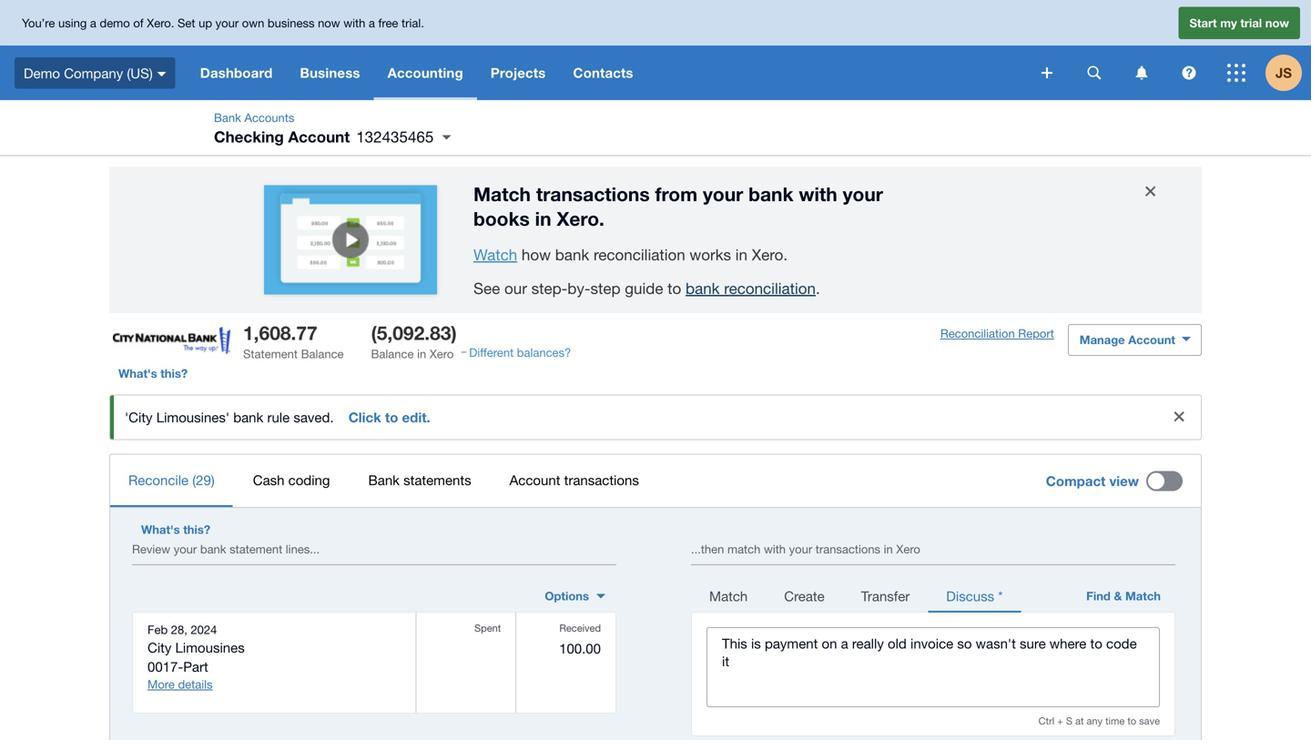 Task type: locate. For each thing, give the bounding box(es) containing it.
saved.
[[294, 410, 334, 425]]

click to edit. link
[[338, 405, 441, 430]]

1 vertical spatial bank
[[368, 472, 400, 488]]

time
[[1106, 715, 1125, 727]]

manage account
[[1080, 333, 1176, 347]]

xero up the bank reconciliation link
[[752, 246, 784, 264]]

0 vertical spatial to
[[668, 280, 682, 297]]

*
[[999, 588, 1003, 604]]

what's this? up 'city
[[118, 367, 188, 381]]

0017-
[[148, 659, 183, 675]]

transactions inside match transactions from your bank with your books in xero
[[536, 183, 650, 205]]

banner containing dashboard
[[0, 0, 1312, 100]]

options
[[545, 589, 589, 603]]

account
[[288, 127, 350, 146], [1129, 333, 1176, 347], [510, 472, 561, 488]]

bank
[[749, 183, 794, 205], [555, 246, 590, 264], [686, 280, 720, 297], [233, 410, 264, 425], [200, 543, 226, 557]]

(5,092.83)
[[371, 322, 457, 344]]

0 horizontal spatial match
[[474, 183, 531, 205]]

what's this?
[[118, 367, 188, 381], [141, 523, 210, 537]]

now right business
[[318, 16, 340, 30]]

to right time
[[1128, 715, 1137, 727]]

different
[[469, 346, 514, 360]]

0 horizontal spatial now
[[318, 16, 340, 30]]

1 vertical spatial account
[[1129, 333, 1176, 347]]

1 horizontal spatial bank
[[368, 472, 400, 488]]

find & match
[[1087, 589, 1161, 603]]

2 vertical spatial account
[[510, 472, 561, 488]]

what's up 'city
[[118, 367, 157, 381]]

in right works on the top right
[[736, 246, 748, 264]]

hide help link
[[1137, 177, 1166, 207]]

click to edit.
[[349, 410, 431, 426]]

29
[[196, 472, 211, 488]]

1 vertical spatial transactions
[[564, 472, 639, 488]]

2 now from the left
[[1266, 16, 1290, 30]]

a right using
[[90, 16, 96, 30]]

discuss *
[[947, 588, 1003, 604]]

2 vertical spatial transactions
[[816, 543, 881, 557]]

from
[[655, 183, 698, 205]]

reconciliation down works on the top right
[[724, 280, 816, 297]]

with inside banner
[[344, 16, 366, 30]]

hide
[[1137, 182, 1159, 194]]

accounting button
[[374, 46, 477, 100]]

svg image
[[1228, 64, 1246, 82], [1088, 66, 1102, 80], [1183, 66, 1196, 80], [1042, 67, 1053, 78], [157, 72, 166, 76]]

0 horizontal spatial a
[[90, 16, 96, 30]]

1 horizontal spatial with
[[764, 543, 786, 557]]

bank up "checking"
[[214, 111, 241, 125]]

you're
[[22, 16, 55, 30]]

in up transfer link
[[884, 543, 893, 557]]

business button
[[286, 46, 374, 100]]

js
[[1276, 65, 1293, 81]]

account inside bank accounts › checking account 132435465
[[288, 127, 350, 146]]

0 vertical spatial with
[[344, 16, 366, 30]]

what's this? link up 'city
[[109, 358, 197, 390]]

different balances? link
[[469, 345, 571, 361]]

checking
[[214, 127, 284, 146]]

see
[[474, 280, 500, 297]]

1 vertical spatial reconciliation
[[724, 280, 816, 297]]

any
[[1087, 715, 1103, 727]]

bank for bank accounts › checking account 132435465
[[214, 111, 241, 125]]

transactions for match
[[536, 183, 650, 205]]

what's this? link down reconcile ( 29 )
[[132, 514, 220, 547]]

now right the trial
[[1266, 16, 1290, 30]]

bank for review your bank statement lines...
[[200, 543, 226, 557]]

0 vertical spatial bank
[[214, 111, 241, 125]]

balance inside 1,608.77 statement balance
[[301, 347, 344, 361]]

0 vertical spatial what's this? link
[[109, 358, 197, 390]]

feb
[[148, 623, 168, 637]]

of
[[133, 16, 144, 30]]

to for ctrl + s at any time to save
[[1128, 715, 1137, 727]]

0 horizontal spatial balance
[[301, 347, 344, 361]]

how
[[522, 246, 551, 264]]

match
[[474, 183, 531, 205], [710, 588, 748, 604], [1126, 589, 1161, 603]]

limousines
[[175, 640, 245, 656]]

lines...
[[286, 543, 320, 557]]

this? up limousines' at left bottom
[[161, 367, 188, 381]]

see our step-by-step guide to bank reconciliation
[[474, 280, 816, 297]]

bank inside bank accounts › checking account 132435465
[[214, 111, 241, 125]]

coding
[[288, 472, 330, 488]]

0 vertical spatial transactions
[[536, 183, 650, 205]]

xero.
[[147, 16, 174, 30]]

to left edit.
[[385, 410, 398, 426]]

bank for bank statements
[[368, 472, 400, 488]]

2 horizontal spatial with
[[799, 183, 838, 205]]

bank left statements
[[368, 472, 400, 488]]

account inside account transactions link
[[510, 472, 561, 488]]

0 vertical spatial this?
[[161, 367, 188, 381]]

match down match
[[710, 588, 748, 604]]

to for see our step-by-step guide to bank reconciliation
[[668, 280, 682, 297]]

compact view
[[1046, 473, 1140, 490]]

dashboard link
[[186, 46, 286, 100]]

0 vertical spatial account
[[288, 127, 350, 146]]

xero down the (5,092.83)
[[430, 347, 454, 361]]

0 horizontal spatial bank
[[214, 111, 241, 125]]

with
[[344, 16, 366, 30], [799, 183, 838, 205], [764, 543, 786, 557]]

1 balance from the left
[[301, 347, 344, 361]]

1 horizontal spatial now
[[1266, 16, 1290, 30]]

discuss
[[947, 588, 995, 604]]

what's up 'review' on the left bottom of the page
[[141, 523, 180, 537]]

2 balance from the left
[[371, 347, 414, 361]]

banner
[[0, 0, 1312, 100]]

1 vertical spatial what's this? link
[[132, 514, 220, 547]]

with inside match transactions from your bank with your books in xero
[[799, 183, 838, 205]]

transfer
[[861, 588, 910, 604]]

bank for 'city limousines' bank rule saved.
[[233, 410, 264, 425]]

js button
[[1266, 46, 1312, 100]]

city
[[148, 640, 172, 656]]

0 horizontal spatial with
[[344, 16, 366, 30]]

transactions for account
[[564, 472, 639, 488]]

1 horizontal spatial to
[[668, 280, 682, 297]]

reconciliation
[[594, 246, 686, 264], [724, 280, 816, 297]]

0 vertical spatial reconciliation
[[594, 246, 686, 264]]

1 horizontal spatial match
[[710, 588, 748, 604]]

0 horizontal spatial account
[[288, 127, 350, 146]]

match up the books at the top
[[474, 183, 531, 205]]

balance down 1,608.77
[[301, 347, 344, 361]]

discuss * link
[[928, 578, 1022, 613]]

(us)
[[127, 65, 153, 81]]

in down the (5,092.83)
[[417, 347, 426, 361]]

in
[[535, 207, 552, 230], [736, 246, 748, 264], [417, 347, 426, 361], [884, 543, 893, 557]]

company
[[64, 65, 123, 81]]

dashboard
[[200, 65, 273, 81]]

1 horizontal spatial account
[[510, 472, 561, 488]]

what's
[[118, 367, 157, 381], [141, 523, 180, 537]]

what's this? up 'review' on the left bottom of the page
[[141, 523, 210, 537]]

account transactions link
[[492, 455, 658, 506]]

to right guide
[[668, 280, 682, 297]]

1 horizontal spatial a
[[369, 16, 375, 30]]

xero up watch how bank reconciliation works in xero
[[557, 207, 599, 230]]

match right &
[[1126, 589, 1161, 603]]

1 vertical spatial to
[[385, 410, 398, 426]]

match link
[[691, 578, 766, 613]]

reconciliation up guide
[[594, 246, 686, 264]]

in up "how"
[[535, 207, 552, 230]]

100.00
[[559, 641, 601, 657]]

this? up 'review your bank statement lines...'
[[183, 523, 210, 537]]

view
[[1110, 473, 1140, 490]]

ctrl + s at any time to save
[[1039, 715, 1160, 727]]

find & match link
[[1070, 578, 1176, 613]]

options button
[[534, 582, 617, 611]]

transactions
[[536, 183, 650, 205], [564, 472, 639, 488], [816, 543, 881, 557]]

step
[[591, 280, 621, 297]]

bank accounts link
[[214, 111, 295, 125]]

cash
[[253, 472, 285, 488]]

0 horizontal spatial to
[[385, 410, 398, 426]]

2 horizontal spatial to
[[1128, 715, 1137, 727]]

our
[[505, 280, 527, 297]]

your inside banner
[[216, 16, 239, 30]]

transfer link
[[843, 578, 928, 613]]

a left free
[[369, 16, 375, 30]]

reconciliation
[[941, 327, 1015, 341]]

1 horizontal spatial balance
[[371, 347, 414, 361]]

bank
[[214, 111, 241, 125], [368, 472, 400, 488]]

your
[[216, 16, 239, 30], [703, 183, 744, 205], [843, 183, 884, 205], [174, 543, 197, 557], [789, 543, 813, 557]]

match inside match transactions from your bank with your books in xero
[[474, 183, 531, 205]]

132435465
[[356, 128, 434, 146]]

now
[[318, 16, 340, 30], [1266, 16, 1290, 30]]

1 vertical spatial with
[[799, 183, 838, 205]]

part
[[183, 659, 208, 675]]

2 vertical spatial to
[[1128, 715, 1137, 727]]

balance down the (5,092.83)
[[371, 347, 414, 361]]



Task type: vqa. For each thing, say whether or not it's contained in the screenshot.
1,608.77
yes



Task type: describe. For each thing, give the bounding box(es) containing it.
1 vertical spatial what's this?
[[141, 523, 210, 537]]

reconciliation report
[[941, 327, 1055, 341]]

you're using a demo of xero. set up your own business now with a free trial.
[[22, 16, 424, 30]]

'city limousines' bank rule saved.
[[125, 410, 338, 425]]

0 vertical spatial what's
[[118, 367, 157, 381]]

&
[[1114, 589, 1123, 603]]

match
[[728, 543, 761, 557]]

received
[[560, 623, 601, 634]]

1 now from the left
[[318, 16, 340, 30]]

at
[[1076, 715, 1084, 727]]

watch link
[[474, 246, 518, 264]]

svg image inside demo company (us) popup button
[[157, 72, 166, 76]]

find
[[1087, 589, 1111, 603]]

create
[[784, 588, 825, 604]]

spent
[[475, 623, 501, 634]]

trial
[[1241, 16, 1263, 30]]

›
[[297, 112, 300, 124]]

ctrl
[[1039, 715, 1055, 727]]

accounting
[[388, 65, 463, 81]]

reconcile ( 29 )
[[128, 472, 215, 488]]

report
[[1019, 327, 1055, 341]]

watch how bank reconciliation works in xero
[[474, 246, 784, 264]]

bank for watch how bank reconciliation works in xero
[[555, 246, 590, 264]]

own
[[242, 16, 264, 30]]

statement
[[243, 347, 298, 361]]

2 vertical spatial with
[[764, 543, 786, 557]]

'city
[[125, 410, 153, 425]]

2 horizontal spatial match
[[1126, 589, 1161, 603]]

0 vertical spatial what's this?
[[118, 367, 188, 381]]

business
[[300, 65, 360, 81]]

svg image
[[1136, 66, 1148, 80]]

save
[[1140, 715, 1160, 727]]

demo company (us) button
[[0, 46, 186, 100]]

)
[[211, 472, 215, 488]]

2024
[[191, 623, 217, 637]]

2 a from the left
[[369, 16, 375, 30]]

xero inside '(5,092.83) balance in xero'
[[430, 347, 454, 361]]

trial.
[[402, 16, 424, 30]]

...then
[[691, 543, 724, 557]]

up
[[199, 16, 212, 30]]

free
[[378, 16, 398, 30]]

28,
[[171, 623, 188, 637]]

bank statements link
[[350, 455, 490, 506]]

my
[[1221, 16, 1238, 30]]

guide
[[625, 280, 664, 297]]

bank inside match transactions from your bank with your books in xero
[[749, 183, 794, 205]]

cash coding
[[253, 472, 330, 488]]

1 vertical spatial what's
[[141, 523, 180, 537]]

s
[[1067, 715, 1073, 727]]

demo
[[24, 65, 60, 81]]

2 horizontal spatial account
[[1129, 333, 1176, 347]]

start my trial now
[[1190, 16, 1290, 30]]

set
[[178, 16, 195, 30]]

details
[[178, 678, 213, 692]]

demo company (us)
[[24, 65, 153, 81]]

in inside '(5,092.83) balance in xero'
[[417, 347, 426, 361]]

0 horizontal spatial reconciliation
[[594, 246, 686, 264]]

hide help
[[1137, 182, 1159, 207]]

works
[[690, 246, 731, 264]]

statement
[[230, 543, 283, 557]]

in inside match transactions from your bank with your books in xero
[[535, 207, 552, 230]]

statements
[[404, 472, 471, 488]]

balance inside '(5,092.83) balance in xero'
[[371, 347, 414, 361]]

more
[[148, 678, 175, 692]]

...then match with your transactions in xero
[[691, 543, 921, 557]]

received 100.00
[[559, 623, 601, 657]]

xero up transfer link
[[897, 543, 921, 557]]

bank accounts › checking account 132435465
[[214, 111, 434, 146]]

review
[[132, 543, 170, 557]]

+
[[1058, 715, 1064, 727]]

match for match
[[710, 588, 748, 604]]

bank reconciliation link
[[686, 280, 816, 297]]

1 horizontal spatial reconciliation
[[724, 280, 816, 297]]

This is payment on a really old invoice so wasn't sure where to code it text field
[[708, 628, 1160, 707]]

balances?
[[517, 346, 571, 360]]

to inside 'link'
[[385, 410, 398, 426]]

1 vertical spatial this?
[[183, 523, 210, 537]]

match transactions from your bank with your books in xero
[[474, 183, 884, 230]]

xero inside match transactions from your bank with your books in xero
[[557, 207, 599, 230]]

compact
[[1046, 473, 1106, 490]]

step-
[[532, 280, 568, 297]]

edit.
[[402, 410, 431, 426]]

rule
[[267, 410, 290, 425]]

match for match transactions from your bank with your books in xero
[[474, 183, 531, 205]]

by-
[[568, 280, 591, 297]]

books
[[474, 207, 530, 230]]

reconcile (
[[128, 472, 196, 488]]

contacts button
[[560, 46, 647, 100]]

limousines'
[[156, 410, 230, 425]]

feb 28, 2024 city limousines 0017-part more details
[[148, 623, 245, 692]]

accounts
[[245, 111, 295, 125]]

start
[[1190, 16, 1217, 30]]

different balances?
[[469, 346, 571, 360]]

watch
[[474, 246, 518, 264]]

more details button
[[148, 677, 213, 693]]

(5,092.83) balance in xero
[[371, 322, 457, 361]]

1 a from the left
[[90, 16, 96, 30]]

projects
[[491, 65, 546, 81]]



